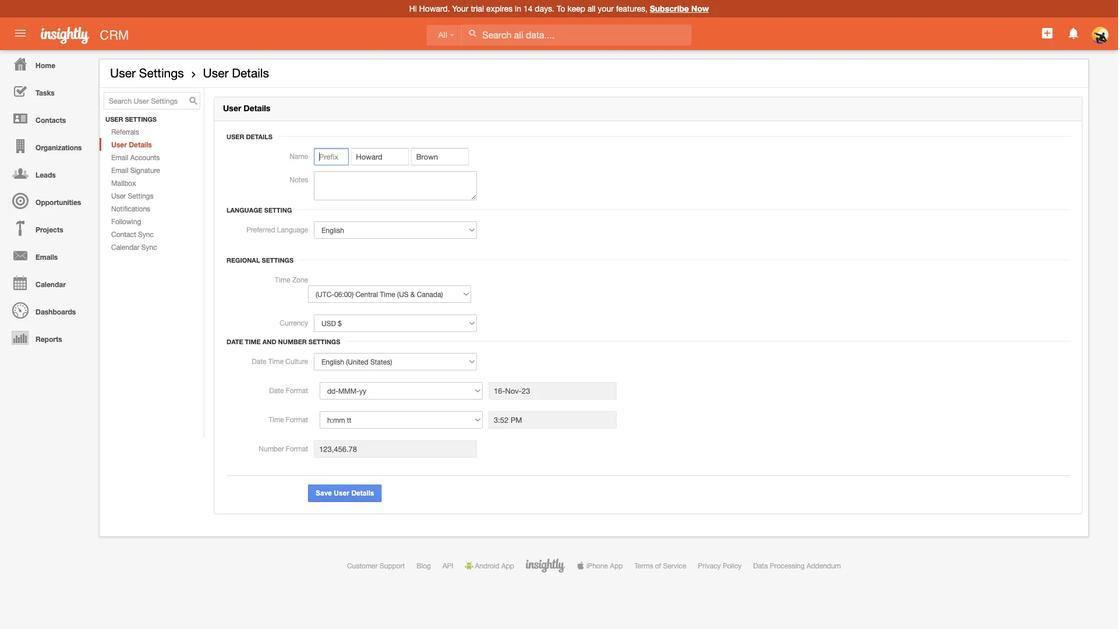 Task type: describe. For each thing, give the bounding box(es) containing it.
user details for user details
[[223, 103, 271, 113]]

data
[[754, 562, 768, 570]]

1 vertical spatial calendar
[[36, 280, 66, 288]]

date time culture
[[252, 357, 308, 365]]

settings inside "user settings referrals user details email accounts email signature mailbox user settings notifications following contact sync calendar sync"
[[128, 192, 153, 200]]

settings right and
[[309, 338, 340, 345]]

regional settings
[[227, 256, 294, 264]]

days.
[[535, 4, 555, 13]]

setting
[[264, 206, 292, 214]]

your
[[452, 4, 469, 13]]

leads
[[36, 171, 56, 179]]

time format
[[269, 415, 308, 424]]

to
[[557, 4, 565, 13]]

time zone
[[275, 276, 308, 284]]

keep
[[568, 4, 585, 13]]

email accounts link
[[100, 151, 204, 164]]

user settings
[[110, 66, 184, 80]]

accounts
[[130, 153, 160, 161]]

user settings referrals user details email accounts email signature mailbox user settings notifications following contact sync calendar sync
[[105, 116, 160, 251]]

time left and
[[245, 338, 261, 345]]

save user details
[[316, 489, 374, 497]]

settings
[[125, 116, 157, 123]]

contact
[[111, 230, 136, 238]]

language setting
[[227, 206, 292, 214]]

dashboards
[[36, 308, 76, 316]]

subscribe
[[650, 4, 689, 13]]

details inside "user settings referrals user details email accounts email signature mailbox user settings notifications following contact sync calendar sync"
[[129, 140, 152, 149]]

reports link
[[3, 324, 93, 351]]

mailbox
[[111, 179, 136, 187]]

api link
[[443, 562, 454, 570]]

of
[[655, 562, 661, 570]]

privacy
[[698, 562, 721, 570]]

0 vertical spatial user details
[[203, 66, 269, 80]]

14
[[524, 4, 533, 13]]

date for date time and number settings
[[227, 338, 243, 345]]

processing
[[770, 562, 805, 570]]

addendum
[[807, 562, 841, 570]]

white image
[[469, 29, 477, 37]]

details inside button
[[351, 489, 374, 497]]

name
[[290, 152, 308, 160]]

format for date format
[[286, 386, 308, 394]]

now
[[691, 4, 709, 13]]

app for android app
[[502, 562, 514, 570]]

howard.
[[419, 4, 450, 13]]

reports
[[36, 335, 62, 343]]

support
[[380, 562, 405, 570]]

0 vertical spatial number
[[278, 338, 307, 345]]

Last Name text field
[[411, 148, 469, 165]]

time down and
[[268, 357, 284, 365]]

2 email from the top
[[111, 166, 128, 174]]

iphone
[[587, 562, 608, 570]]

save
[[316, 489, 332, 497]]

crm
[[100, 27, 129, 42]]

dashboards link
[[3, 297, 93, 324]]

0 vertical spatial user details link
[[203, 66, 269, 80]]

1 horizontal spatial language
[[277, 225, 308, 234]]

leads link
[[3, 160, 93, 187]]

data processing addendum
[[754, 562, 841, 570]]

projects
[[36, 225, 63, 234]]

user
[[105, 116, 123, 123]]

customer support
[[347, 562, 405, 570]]

android app
[[475, 562, 514, 570]]

settings up search user settings text box
[[139, 66, 184, 80]]

culture
[[286, 357, 308, 365]]

expires
[[486, 4, 513, 13]]

customer
[[347, 562, 378, 570]]

date time and number settings
[[227, 338, 340, 345]]

0 vertical spatial user settings link
[[110, 66, 184, 80]]

date format
[[269, 386, 308, 394]]

home
[[36, 61, 55, 69]]

1 email from the top
[[111, 153, 128, 161]]

terms of service
[[635, 562, 687, 570]]

Search all data.... text field
[[462, 24, 692, 45]]

calendar link
[[3, 269, 93, 297]]

following
[[111, 217, 141, 225]]

1 vertical spatial number
[[259, 445, 284, 453]]

and
[[263, 338, 276, 345]]



Task type: locate. For each thing, give the bounding box(es) containing it.
following link
[[100, 215, 204, 228]]

details
[[232, 66, 269, 80], [244, 103, 271, 113], [246, 133, 273, 140], [129, 140, 152, 149], [351, 489, 374, 497]]

1 horizontal spatial date
[[252, 357, 266, 365]]

number down time format
[[259, 445, 284, 453]]

1 vertical spatial user details
[[223, 103, 271, 113]]

navigation containing home
[[0, 50, 93, 351]]

privacy policy link
[[698, 562, 742, 570]]

subscribe now link
[[650, 4, 709, 13]]

contacts link
[[3, 105, 93, 132]]

email left accounts
[[111, 153, 128, 161]]

1 vertical spatial date
[[252, 357, 266, 365]]

None text field
[[314, 171, 477, 200], [489, 382, 617, 400], [314, 171, 477, 200], [489, 382, 617, 400]]

user settings link
[[110, 66, 184, 80], [100, 189, 204, 202]]

1 format from the top
[[286, 386, 308, 394]]

0 horizontal spatial date
[[227, 338, 243, 345]]

0 horizontal spatial app
[[502, 562, 514, 570]]

navigation
[[0, 50, 93, 351]]

android app link
[[465, 562, 514, 570]]

Search User Settings text field
[[104, 92, 200, 110]]

mailbox link
[[100, 177, 204, 189]]

all
[[588, 4, 596, 13]]

1 vertical spatial user settings link
[[100, 189, 204, 202]]

email
[[111, 153, 128, 161], [111, 166, 128, 174]]

1 vertical spatial sync
[[141, 243, 157, 251]]

0 horizontal spatial language
[[227, 206, 263, 214]]

date for date time culture
[[252, 357, 266, 365]]

android
[[475, 562, 500, 570]]

time up number format
[[269, 415, 284, 424]]

calendar sync link
[[100, 241, 204, 253]]

app right android
[[502, 562, 514, 570]]

0 vertical spatial email
[[111, 153, 128, 161]]

currency
[[280, 319, 308, 327]]

date down date time culture
[[269, 386, 284, 394]]

blog link
[[417, 562, 431, 570]]

settings
[[139, 66, 184, 80], [128, 192, 153, 200], [262, 256, 294, 264], [309, 338, 340, 345]]

user inside button
[[334, 489, 350, 497]]

service
[[663, 562, 687, 570]]

opportunities link
[[3, 187, 93, 214]]

0 vertical spatial sync
[[138, 230, 154, 238]]

hi
[[409, 4, 417, 13]]

api
[[443, 562, 454, 570]]

all link
[[427, 25, 462, 46]]

2 app from the left
[[610, 562, 623, 570]]

iphone app
[[587, 562, 623, 570]]

language
[[227, 206, 263, 214], [277, 225, 308, 234]]

sync down following link
[[138, 230, 154, 238]]

terms of service link
[[635, 562, 687, 570]]

1 vertical spatial format
[[286, 415, 308, 424]]

language up preferred
[[227, 206, 263, 214]]

app for iphone app
[[610, 562, 623, 570]]

Prefix text field
[[314, 148, 349, 165]]

preferred language
[[247, 225, 308, 234]]

First Name text field
[[351, 148, 409, 165]]

1 vertical spatial user details link
[[100, 138, 204, 151]]

contact sync link
[[100, 228, 204, 241]]

1 vertical spatial email
[[111, 166, 128, 174]]

iphone app link
[[577, 562, 623, 570]]

format down date format
[[286, 415, 308, 424]]

user
[[110, 66, 136, 80], [203, 66, 229, 80], [223, 103, 241, 113], [227, 133, 244, 140], [111, 140, 127, 149], [111, 192, 126, 200], [334, 489, 350, 497]]

settings up the notifications at left top
[[128, 192, 153, 200]]

2 horizontal spatial date
[[269, 386, 284, 394]]

2 vertical spatial format
[[286, 445, 308, 453]]

1 app from the left
[[502, 562, 514, 570]]

3 format from the top
[[286, 445, 308, 453]]

user details link
[[203, 66, 269, 80], [100, 138, 204, 151]]

2 vertical spatial date
[[269, 386, 284, 394]]

email up mailbox
[[111, 166, 128, 174]]

all
[[438, 31, 447, 40]]

user settings link up the notifications at left top
[[100, 189, 204, 202]]

notifications
[[111, 205, 150, 213]]

settings up the time zone
[[262, 256, 294, 264]]

sync down "contact sync" link
[[141, 243, 157, 251]]

number format
[[259, 445, 308, 453]]

preferred
[[247, 225, 275, 234]]

projects link
[[3, 214, 93, 242]]

format down time format
[[286, 445, 308, 453]]

regional
[[227, 256, 260, 264]]

home link
[[3, 50, 93, 77]]

0 vertical spatial calendar
[[111, 243, 139, 251]]

features,
[[616, 4, 648, 13]]

notifications image
[[1067, 26, 1081, 40]]

time
[[275, 276, 290, 284], [245, 338, 261, 345], [268, 357, 284, 365], [269, 415, 284, 424]]

opportunities
[[36, 198, 81, 206]]

date down and
[[252, 357, 266, 365]]

None text field
[[489, 411, 617, 429], [314, 440, 477, 458], [489, 411, 617, 429], [314, 440, 477, 458]]

time left zone
[[275, 276, 290, 284]]

date for date format
[[269, 386, 284, 394]]

app right the iphone
[[610, 562, 623, 570]]

2 format from the top
[[286, 415, 308, 424]]

1 horizontal spatial calendar
[[111, 243, 139, 251]]

number
[[278, 338, 307, 345], [259, 445, 284, 453]]

calendar inside "user settings referrals user details email accounts email signature mailbox user settings notifications following contact sync calendar sync"
[[111, 243, 139, 251]]

notifications link
[[100, 202, 204, 215]]

format for time format
[[286, 415, 308, 424]]

emails link
[[3, 242, 93, 269]]

email signature link
[[100, 164, 204, 177]]

language down setting
[[277, 225, 308, 234]]

hi howard. your trial expires in 14 days. to keep all your features, subscribe now
[[409, 4, 709, 13]]

zone
[[292, 276, 308, 284]]

1 horizontal spatial app
[[610, 562, 623, 570]]

signature
[[130, 166, 160, 174]]

customer support link
[[347, 562, 405, 570]]

in
[[515, 4, 521, 13]]

trial
[[471, 4, 484, 13]]

referrals link
[[100, 125, 204, 138]]

date left and
[[227, 338, 243, 345]]

0 vertical spatial date
[[227, 338, 243, 345]]

organizations
[[36, 143, 82, 151]]

app
[[502, 562, 514, 570], [610, 562, 623, 570]]

organizations link
[[3, 132, 93, 160]]

emails
[[36, 253, 58, 261]]

format down culture
[[286, 386, 308, 394]]

calendar down 'contact'
[[111, 243, 139, 251]]

0 vertical spatial language
[[227, 206, 263, 214]]

0 vertical spatial format
[[286, 386, 308, 394]]

contacts
[[36, 116, 66, 124]]

user details for name
[[227, 133, 273, 140]]

privacy policy
[[698, 562, 742, 570]]

calendar up dashboards link
[[36, 280, 66, 288]]

save user details button
[[308, 485, 382, 502]]

format for number format
[[286, 445, 308, 453]]

tasks
[[36, 89, 55, 97]]

2 vertical spatial user details
[[227, 133, 273, 140]]

referrals
[[111, 128, 139, 136]]

1 vertical spatial language
[[277, 225, 308, 234]]

user details
[[203, 66, 269, 80], [223, 103, 271, 113], [227, 133, 273, 140]]

0 horizontal spatial calendar
[[36, 280, 66, 288]]

number down currency
[[278, 338, 307, 345]]

blog
[[417, 562, 431, 570]]

user settings link up search user settings text box
[[110, 66, 184, 80]]

your
[[598, 4, 614, 13]]

data processing addendum link
[[754, 562, 841, 570]]



Task type: vqa. For each thing, say whether or not it's contained in the screenshot.
16-
no



